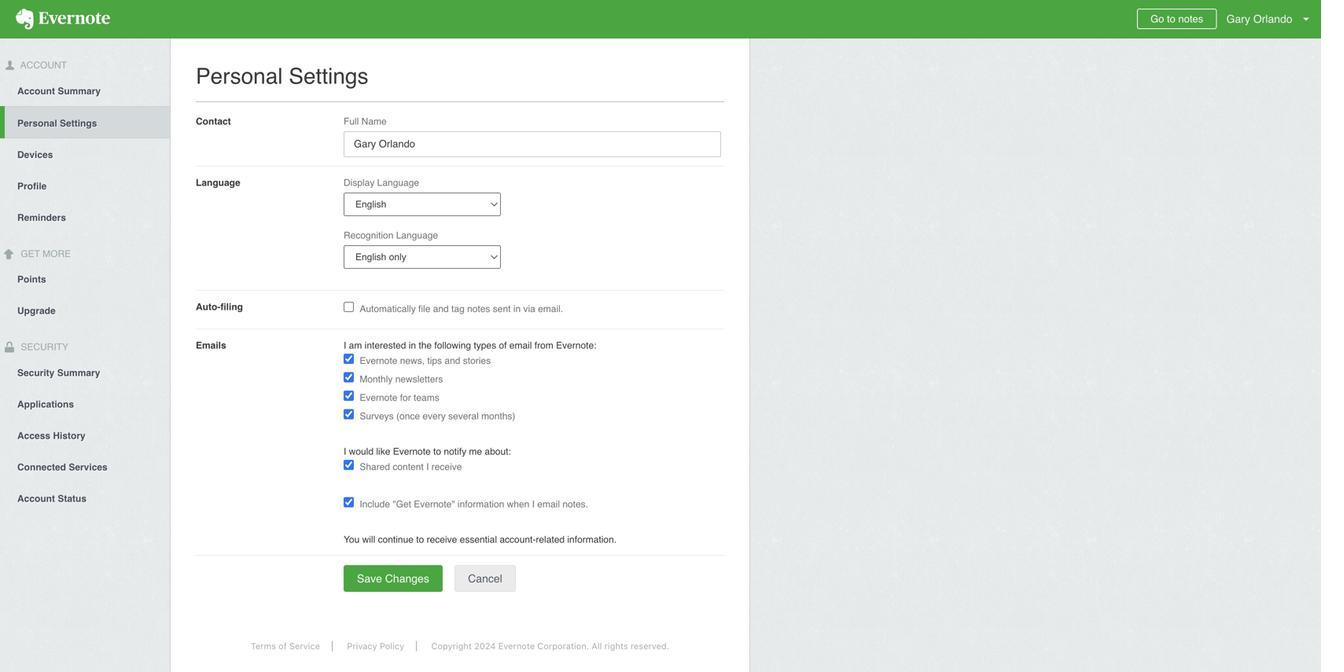 Task type: vqa. For each thing, say whether or not it's contained in the screenshot.
More actions field associated with Scratch Pad
no



Task type: locate. For each thing, give the bounding box(es) containing it.
notes right go
[[1178, 13, 1203, 25]]

display language
[[344, 177, 419, 188]]

language
[[196, 177, 240, 188], [377, 177, 419, 188], [396, 230, 438, 241]]

would
[[349, 446, 374, 457]]

account-
[[500, 534, 536, 545]]

email left from
[[509, 340, 532, 351]]

1 horizontal spatial email
[[537, 499, 560, 510]]

i am interested in the following types of email from evernote:
[[344, 340, 596, 351]]

and down following
[[445, 355, 460, 366]]

receive
[[432, 462, 462, 473], [427, 534, 457, 545]]

0 vertical spatial notes
[[1178, 13, 1203, 25]]

0 vertical spatial security
[[18, 342, 68, 353]]

0 vertical spatial personal settings
[[196, 64, 368, 89]]

full
[[344, 116, 359, 127]]

and
[[433, 304, 449, 315], [445, 355, 460, 366]]

following
[[434, 340, 471, 351]]

summary for security summary
[[57, 368, 100, 379]]

tag
[[451, 304, 465, 315]]

for
[[400, 392, 411, 403]]

points link
[[0, 263, 170, 295]]

connected services link
[[0, 451, 170, 482]]

0 vertical spatial account
[[18, 60, 67, 71]]

via
[[523, 304, 535, 315]]

0 vertical spatial summary
[[58, 86, 101, 97]]

0 horizontal spatial settings
[[60, 118, 97, 129]]

Shared content I receive checkbox
[[344, 460, 354, 470]]

file
[[418, 304, 430, 315]]

upgrade link
[[0, 295, 170, 326]]

settings up full
[[289, 64, 368, 89]]

in left via
[[513, 304, 521, 315]]

in
[[513, 304, 521, 315], [409, 340, 416, 351]]

evernote for teams
[[360, 392, 439, 403]]

all
[[592, 641, 602, 652]]

1 horizontal spatial to
[[433, 446, 441, 457]]

account up account summary
[[18, 60, 67, 71]]

evernote
[[360, 355, 397, 366], [360, 392, 397, 403], [393, 446, 431, 457], [498, 641, 535, 652]]

Evernote for teams checkbox
[[344, 391, 354, 401]]

language right recognition
[[396, 230, 438, 241]]

Evernote news, tips and stories checkbox
[[344, 354, 354, 364]]

1 vertical spatial summary
[[57, 368, 100, 379]]

1 horizontal spatial personal
[[196, 64, 283, 89]]

settings up devices link at the top left
[[60, 118, 97, 129]]

you
[[344, 534, 360, 545]]

tips
[[427, 355, 442, 366]]

0 horizontal spatial to
[[416, 534, 424, 545]]

security summary link
[[0, 357, 170, 388]]

0 vertical spatial in
[[513, 304, 521, 315]]

1 vertical spatial and
[[445, 355, 460, 366]]

i right the when
[[532, 499, 535, 510]]

1 vertical spatial account
[[17, 86, 55, 97]]

information.
[[567, 534, 617, 545]]

summary
[[58, 86, 101, 97], [57, 368, 100, 379]]

privacy
[[347, 641, 377, 652]]

summary up personal settings link
[[58, 86, 101, 97]]

language right display
[[377, 177, 419, 188]]

of right terms
[[278, 641, 287, 652]]

and right file
[[433, 304, 449, 315]]

security up security summary
[[18, 342, 68, 353]]

i up shared content i receive checkbox
[[344, 446, 346, 457]]

include "get evernote" information when i email notes.
[[360, 499, 588, 510]]

personal settings
[[196, 64, 368, 89], [17, 118, 97, 129]]

language for recognition
[[396, 230, 438, 241]]

of right types
[[499, 340, 507, 351]]

0 horizontal spatial personal
[[17, 118, 57, 129]]

me
[[469, 446, 482, 457]]

receive down the evernote"
[[427, 534, 457, 545]]

0 horizontal spatial email
[[509, 340, 532, 351]]

security
[[18, 342, 68, 353], [17, 368, 55, 379]]

1 horizontal spatial personal settings
[[196, 64, 368, 89]]

2 horizontal spatial to
[[1167, 13, 1176, 25]]

terms of service
[[251, 641, 320, 652]]

to left notify
[[433, 446, 441, 457]]

0 vertical spatial email
[[509, 340, 532, 351]]

corporation.
[[537, 641, 589, 652]]

of
[[499, 340, 507, 351], [278, 641, 287, 652]]

account
[[18, 60, 67, 71], [17, 86, 55, 97], [17, 493, 55, 504]]

will
[[362, 534, 375, 545]]

months)
[[481, 411, 515, 422]]

account down connected
[[17, 493, 55, 504]]

receive down notify
[[432, 462, 462, 473]]

related
[[536, 534, 565, 545]]

in left the
[[409, 340, 416, 351]]

None button
[[455, 565, 516, 592]]

1 vertical spatial security
[[17, 368, 55, 379]]

settings
[[289, 64, 368, 89], [60, 118, 97, 129]]

1 horizontal spatial notes
[[1178, 13, 1203, 25]]

security up applications
[[17, 368, 55, 379]]

terms
[[251, 641, 276, 652]]

to right continue at the bottom left of the page
[[416, 534, 424, 545]]

2 vertical spatial account
[[17, 493, 55, 504]]

access history link
[[0, 419, 170, 451]]

filing
[[220, 302, 243, 313]]

account for account summary
[[17, 86, 55, 97]]

2 vertical spatial to
[[416, 534, 424, 545]]

personal
[[196, 64, 283, 89], [17, 118, 57, 129]]

summary up applications link
[[57, 368, 100, 379]]

account up personal settings link
[[17, 86, 55, 97]]

i down i would like evernote to notify me about:
[[426, 462, 429, 473]]

i would like evernote to notify me about:
[[344, 446, 511, 457]]

account summary
[[17, 86, 101, 97]]

1 horizontal spatial of
[[499, 340, 507, 351]]

1 vertical spatial personal settings
[[17, 118, 97, 129]]

rights
[[604, 641, 628, 652]]

1 horizontal spatial settings
[[289, 64, 368, 89]]

email
[[509, 340, 532, 351], [537, 499, 560, 510]]

1 vertical spatial notes
[[467, 304, 490, 315]]

Automatically file and tag notes sent in via email. checkbox
[[344, 302, 354, 312]]

Include "Get Evernote" information when I email notes. checkbox
[[344, 497, 354, 508]]

more
[[43, 248, 71, 259]]

email left the notes.
[[537, 499, 560, 510]]

to right go
[[1167, 13, 1176, 25]]

security summary
[[17, 368, 100, 379]]

account status
[[17, 493, 87, 504]]

information
[[458, 499, 504, 510]]

None submit
[[344, 565, 443, 592]]

personal up contact at the top of page
[[196, 64, 283, 89]]

notes right tag at the left top
[[467, 304, 490, 315]]

evernote down interested
[[360, 355, 397, 366]]

profile
[[17, 181, 47, 192]]

evernote image
[[0, 9, 126, 30]]

automatically
[[360, 304, 416, 315]]

1 vertical spatial to
[[433, 446, 441, 457]]

0 vertical spatial and
[[433, 304, 449, 315]]

personal up devices
[[17, 118, 57, 129]]

reminders
[[17, 212, 66, 223]]

devices link
[[0, 138, 170, 170]]

notes
[[1178, 13, 1203, 25], [467, 304, 490, 315]]

security inside security summary link
[[17, 368, 55, 379]]

shared content i receive
[[360, 462, 462, 473]]

from
[[535, 340, 553, 351]]

0 horizontal spatial of
[[278, 641, 287, 652]]

access
[[17, 430, 50, 441]]

email.
[[538, 304, 563, 315]]

0 horizontal spatial in
[[409, 340, 416, 351]]

account for account status
[[17, 493, 55, 504]]

gary orlando
[[1226, 13, 1293, 25]]

account status link
[[0, 482, 170, 514]]



Task type: describe. For each thing, give the bounding box(es) containing it.
personal settings link
[[5, 106, 170, 138]]

get
[[21, 248, 40, 259]]

security for security summary
[[17, 368, 55, 379]]

language down contact at the top of page
[[196, 177, 240, 188]]

full name
[[344, 116, 387, 127]]

0 horizontal spatial notes
[[467, 304, 490, 315]]

account for account
[[18, 60, 67, 71]]

summary for account summary
[[58, 86, 101, 97]]

gary orlando link
[[1223, 0, 1321, 39]]

0 horizontal spatial personal settings
[[17, 118, 97, 129]]

points
[[17, 274, 46, 285]]

policy
[[380, 641, 404, 652]]

gary
[[1226, 13, 1250, 25]]

include
[[360, 499, 390, 510]]

when
[[507, 499, 529, 510]]

go to notes link
[[1137, 9, 1217, 29]]

privacy policy
[[347, 641, 404, 652]]

0 vertical spatial personal
[[196, 64, 283, 89]]

(once
[[396, 411, 420, 422]]

"get
[[393, 499, 411, 510]]

notify
[[444, 446, 466, 457]]

security for security
[[18, 342, 68, 353]]

language for display
[[377, 177, 419, 188]]

applications
[[17, 399, 74, 410]]

1 vertical spatial in
[[409, 340, 416, 351]]

surveys
[[360, 411, 394, 422]]

0 vertical spatial settings
[[289, 64, 368, 89]]

account summary link
[[0, 75, 170, 106]]

evernote right 2024
[[498, 641, 535, 652]]

like
[[376, 446, 390, 457]]

news,
[[400, 355, 425, 366]]

profile link
[[0, 170, 170, 201]]

orlando
[[1253, 13, 1293, 25]]

sent
[[493, 304, 511, 315]]

reminders link
[[0, 201, 170, 233]]

go to notes
[[1151, 13, 1203, 25]]

devices
[[17, 149, 53, 160]]

the
[[419, 340, 432, 351]]

go
[[1151, 13, 1164, 25]]

auto-
[[196, 302, 220, 313]]

copyright
[[431, 641, 472, 652]]

2024
[[474, 641, 496, 652]]

evernote"
[[414, 499, 455, 510]]

upgrade
[[17, 306, 56, 317]]

types
[[474, 340, 496, 351]]

1 horizontal spatial in
[[513, 304, 521, 315]]

0 vertical spatial to
[[1167, 13, 1176, 25]]

get more
[[18, 248, 71, 259]]

content
[[393, 462, 424, 473]]

monthly newsletters
[[360, 374, 443, 385]]

interested
[[365, 340, 406, 351]]

access history
[[17, 430, 85, 441]]

am
[[349, 340, 362, 351]]

1 vertical spatial receive
[[427, 534, 457, 545]]

copyright 2024 evernote corporation. all rights reserved.
[[431, 641, 669, 652]]

teams
[[414, 392, 439, 403]]

connected services
[[17, 462, 108, 473]]

applications link
[[0, 388, 170, 419]]

i left am
[[344, 340, 346, 351]]

Full Name text field
[[344, 131, 721, 157]]

essential
[[460, 534, 497, 545]]

services
[[69, 462, 108, 473]]

stories
[[463, 355, 491, 366]]

about:
[[485, 446, 511, 457]]

recognition language
[[344, 230, 438, 241]]

0 vertical spatial receive
[[432, 462, 462, 473]]

continue
[[378, 534, 414, 545]]

evernote news, tips and stories
[[360, 355, 491, 366]]

display
[[344, 177, 375, 188]]

connected
[[17, 462, 66, 473]]

every
[[423, 411, 446, 422]]

several
[[448, 411, 479, 422]]

Surveys (once every several months) checkbox
[[344, 409, 354, 420]]

1 vertical spatial email
[[537, 499, 560, 510]]

0 vertical spatial of
[[499, 340, 507, 351]]

Monthly newsletters checkbox
[[344, 372, 354, 383]]

terms of service link
[[239, 641, 333, 652]]

reserved.
[[631, 641, 669, 652]]

name
[[361, 116, 387, 127]]

service
[[289, 641, 320, 652]]

1 vertical spatial personal
[[17, 118, 57, 129]]

auto-filing
[[196, 302, 243, 313]]

automatically file and tag notes sent in via email.
[[360, 304, 563, 315]]

newsletters
[[395, 374, 443, 385]]

evernote link
[[0, 0, 126, 39]]

emails
[[196, 340, 226, 351]]

1 vertical spatial of
[[278, 641, 287, 652]]

evernote:
[[556, 340, 596, 351]]

status
[[58, 493, 87, 504]]

monthly
[[360, 374, 393, 385]]

notes.
[[563, 499, 588, 510]]

1 vertical spatial settings
[[60, 118, 97, 129]]

evernote up shared content i receive at the bottom left of the page
[[393, 446, 431, 457]]

shared
[[360, 462, 390, 473]]

history
[[53, 430, 85, 441]]

evernote up surveys
[[360, 392, 397, 403]]

recognition
[[344, 230, 393, 241]]



